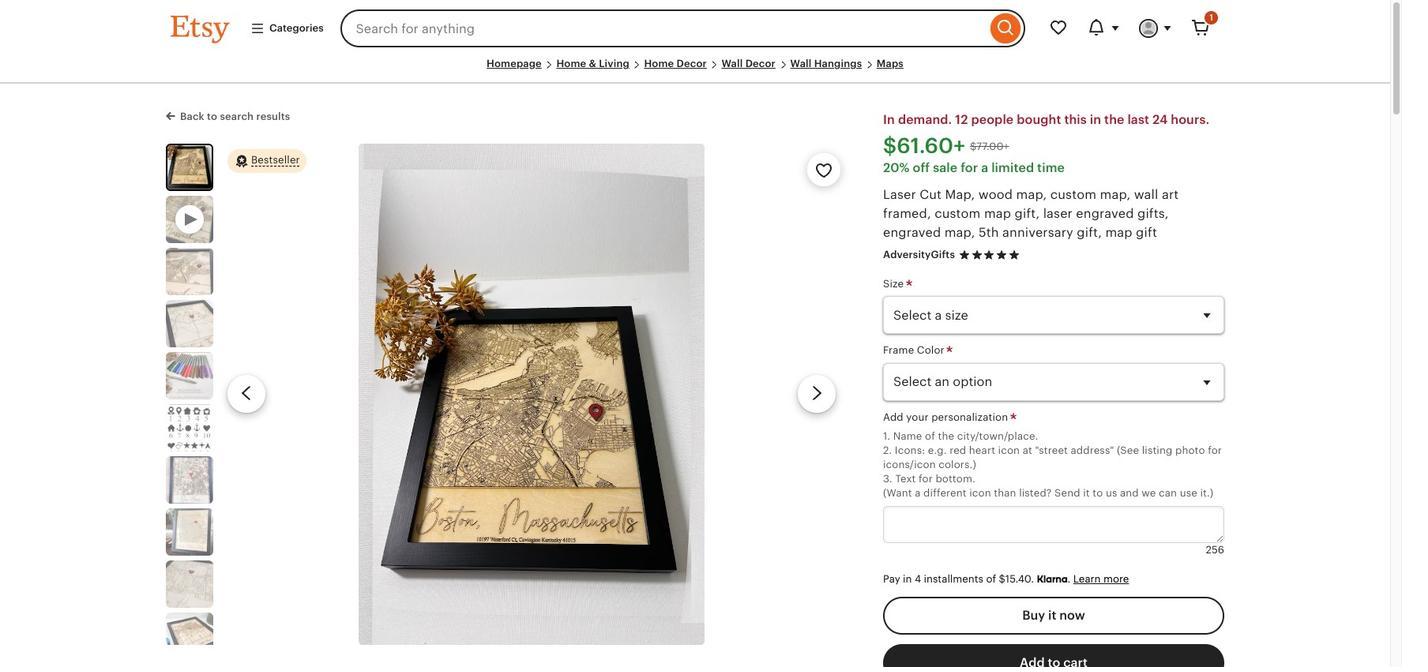 Task type: describe. For each thing, give the bounding box(es) containing it.
20% off sale for a limited time
[[883, 161, 1065, 175]]

off
[[913, 161, 930, 175]]

e.g.
[[928, 445, 947, 456]]

hours.
[[1171, 113, 1210, 127]]

laser
[[1043, 207, 1073, 221]]

home decor
[[644, 58, 707, 70]]

maps
[[877, 58, 904, 70]]

Search for anything text field
[[340, 9, 987, 47]]

0 vertical spatial in
[[1090, 113, 1101, 127]]

it.)
[[1200, 488, 1214, 500]]

1. name of the city/town/place. 2. icons: e.g. red heart icon at "street address" (see listing photo for icons/icon colors.) 3. text for bottom. (want a different icon than listed? send it to us and we can use it.)
[[883, 430, 1222, 500]]

1 vertical spatial for
[[1208, 445, 1222, 456]]

0 horizontal spatial laser cut map wood map custom map wall art framed custom image 1 image
[[167, 145, 212, 189]]

$77.00+
[[970, 140, 1009, 152]]

24
[[1153, 113, 1168, 127]]

in
[[883, 113, 895, 127]]

send
[[1055, 488, 1080, 500]]

heart
[[969, 445, 995, 456]]

red
[[950, 445, 966, 456]]

frame
[[883, 345, 914, 357]]

0 vertical spatial icon
[[998, 445, 1020, 456]]

pay
[[883, 573, 900, 585]]

(see
[[1117, 445, 1139, 456]]

laser cut map wood map custom map wall art framed custom image 5 image
[[166, 404, 213, 452]]

demand.
[[898, 113, 952, 127]]

wall decor link
[[722, 58, 776, 70]]

0 vertical spatial for
[[961, 161, 978, 175]]

1.
[[883, 430, 890, 442]]

laser cut map wood map custom map wall art framed custom image 8 image
[[166, 561, 213, 608]]

menu bar containing homepage
[[171, 57, 1220, 84]]

wall hangings link
[[790, 58, 862, 70]]

4
[[915, 573, 921, 585]]

limited
[[992, 161, 1034, 175]]

back to search results link
[[166, 108, 290, 124]]

in demand. 12 people bought this in the last 24 hours.
[[883, 113, 1210, 127]]

1 vertical spatial in
[[903, 573, 912, 585]]

last
[[1128, 113, 1149, 127]]

bought
[[1017, 113, 1061, 127]]

living
[[599, 58, 630, 70]]

home & living link
[[556, 58, 630, 70]]

categories button
[[239, 14, 335, 43]]

(want
[[883, 488, 912, 500]]

buy it now
[[1022, 609, 1085, 622]]

city/town/place.
[[957, 430, 1038, 442]]

results
[[256, 111, 290, 123]]

laser cut map wood map custom map wall art framed custom image 4 image
[[166, 352, 213, 400]]

$61.60+
[[883, 134, 965, 158]]

add your personalization
[[883, 411, 1011, 423]]

wood
[[979, 188, 1013, 202]]

and
[[1120, 488, 1139, 500]]

home decor link
[[644, 58, 707, 70]]

categories
[[269, 22, 324, 34]]

home & living
[[556, 58, 630, 70]]

buy
[[1022, 609, 1045, 622]]

it inside 1. name of the city/town/place. 2. icons: e.g. red heart icon at "street address" (see listing photo for icons/icon colors.) 3. text for bottom. (want a different icon than listed? send it to us and we can use it.)
[[1083, 488, 1090, 500]]

.
[[1068, 573, 1071, 585]]

listed?
[[1019, 488, 1052, 500]]

different
[[924, 488, 967, 500]]

size
[[883, 278, 907, 290]]

3.
[[883, 473, 893, 485]]

personalization
[[932, 411, 1008, 423]]

colors.)
[[939, 459, 976, 471]]

laser cut map wood map custom map wall art framed custom image 7 image
[[166, 509, 213, 556]]

5th
[[979, 226, 999, 240]]

installments
[[924, 573, 983, 585]]

1 horizontal spatial laser cut map wood map custom map wall art framed custom image 1 image
[[359, 144, 705, 645]]

people
[[971, 113, 1014, 127]]

color
[[917, 345, 945, 357]]

homepage
[[487, 58, 542, 70]]

of inside 1. name of the city/town/place. 2. icons: e.g. red heart icon at "street address" (see listing photo for icons/icon colors.) 3. text for bottom. (want a different icon than listed? send it to us and we can use it.)
[[925, 430, 935, 442]]

homepage link
[[487, 58, 542, 70]]

back
[[180, 111, 204, 123]]

gift
[[1136, 226, 1157, 240]]

0 horizontal spatial engraved
[[883, 226, 941, 240]]

"street
[[1035, 445, 1068, 456]]

wall for wall hangings
[[790, 58, 812, 70]]

$15.40.
[[999, 573, 1034, 585]]

2 horizontal spatial map,
[[1100, 188, 1131, 202]]

the inside 1. name of the city/town/place. 2. icons: e.g. red heart icon at "street address" (see listing photo for icons/icon colors.) 3. text for bottom. (want a different icon than listed? send it to us and we can use it.)
[[938, 430, 954, 442]]

listing
[[1142, 445, 1173, 456]]

use
[[1180, 488, 1197, 500]]

20%
[[883, 161, 910, 175]]

1 vertical spatial custom
[[935, 207, 981, 221]]

more
[[1104, 573, 1129, 585]]



Task type: vqa. For each thing, say whether or not it's contained in the screenshot.
&
yes



Task type: locate. For each thing, give the bounding box(es) containing it.
0 horizontal spatial of
[[925, 430, 935, 442]]

in right this
[[1090, 113, 1101, 127]]

laser cut map wood map custom map wall art framed custom image 3 image
[[166, 300, 213, 347]]

map left 'gift' on the right
[[1105, 226, 1133, 240]]

now
[[1060, 609, 1085, 622]]

1 horizontal spatial decor
[[745, 58, 776, 70]]

0 vertical spatial engraved
[[1076, 207, 1134, 221]]

bestseller button
[[228, 148, 306, 174]]

buy it now button
[[883, 597, 1224, 635]]

icon left than
[[969, 488, 991, 500]]

1 horizontal spatial home
[[644, 58, 674, 70]]

1
[[1210, 13, 1213, 22]]

0 horizontal spatial to
[[207, 111, 217, 123]]

1 vertical spatial of
[[986, 573, 996, 585]]

it right send
[[1083, 488, 1090, 500]]

0 horizontal spatial map,
[[945, 226, 975, 240]]

1 vertical spatial engraved
[[883, 226, 941, 240]]

a
[[981, 161, 988, 175], [915, 488, 921, 500]]

wall for wall decor
[[722, 58, 743, 70]]

0 vertical spatial map
[[984, 207, 1011, 221]]

gift, right anniversary
[[1077, 226, 1102, 240]]

laser
[[883, 188, 916, 202]]

map,
[[1016, 188, 1047, 202], [1100, 188, 1131, 202], [945, 226, 975, 240]]

icon down city/town/place.
[[998, 445, 1020, 456]]

of left $15.40.
[[986, 573, 996, 585]]

to left us
[[1093, 488, 1103, 500]]

1 horizontal spatial the
[[1104, 113, 1124, 127]]

1 vertical spatial it
[[1048, 609, 1057, 622]]

your
[[906, 411, 929, 423]]

1 horizontal spatial engraved
[[1076, 207, 1134, 221]]

0 horizontal spatial icon
[[969, 488, 991, 500]]

1 home from the left
[[556, 58, 586, 70]]

a down the $77.00+
[[981, 161, 988, 175]]

1 vertical spatial icon
[[969, 488, 991, 500]]

anniversary
[[1002, 226, 1074, 240]]

1 horizontal spatial a
[[981, 161, 988, 175]]

framed,
[[883, 207, 931, 221]]

custom down "map,"
[[935, 207, 981, 221]]

1 link
[[1182, 9, 1220, 47]]

of up e.g.
[[925, 430, 935, 442]]

2 horizontal spatial for
[[1208, 445, 1222, 456]]

icons/icon
[[883, 459, 936, 471]]

a inside 1. name of the city/town/place. 2. icons: e.g. red heart icon at "street address" (see listing photo for icons/icon colors.) 3. text for bottom. (want a different icon than listed? send it to us and we can use it.)
[[915, 488, 921, 500]]

0 horizontal spatial home
[[556, 58, 586, 70]]

home left &
[[556, 58, 586, 70]]

0 vertical spatial custom
[[1050, 188, 1097, 202]]

1 horizontal spatial of
[[986, 573, 996, 585]]

home down search for anything text field at the top of page
[[644, 58, 674, 70]]

add
[[883, 411, 904, 423]]

for right text
[[919, 473, 933, 485]]

laser cut map wood map custom map wall art framed custom image 2 image
[[166, 248, 213, 295]]

bestseller
[[251, 154, 300, 166]]

custom up laser
[[1050, 188, 1097, 202]]

wall decor
[[722, 58, 776, 70]]

2 home from the left
[[644, 58, 674, 70]]

learn more button
[[1073, 573, 1129, 585]]

gift,
[[1015, 207, 1040, 221], [1077, 226, 1102, 240]]

laser cut map wood map custom map wall art framed custom image 9 image
[[166, 613, 213, 660]]

decor for home decor
[[677, 58, 707, 70]]

search
[[220, 111, 254, 123]]

2 vertical spatial for
[[919, 473, 933, 485]]

menu bar
[[171, 57, 1220, 84]]

256
[[1206, 544, 1224, 556]]

Add your personalization text field
[[883, 506, 1224, 543]]

0 horizontal spatial for
[[919, 473, 933, 485]]

12
[[955, 113, 968, 127]]

maps link
[[877, 58, 904, 70]]

home for home decor
[[644, 58, 674, 70]]

adversitygifts
[[883, 249, 955, 261]]

this
[[1064, 113, 1087, 127]]

a down text
[[915, 488, 921, 500]]

0 horizontal spatial decor
[[677, 58, 707, 70]]

1 horizontal spatial map,
[[1016, 188, 1047, 202]]

sale
[[933, 161, 958, 175]]

we
[[1142, 488, 1156, 500]]

1 horizontal spatial it
[[1083, 488, 1090, 500]]

map, left "5th"
[[945, 226, 975, 240]]

it right buy
[[1048, 609, 1057, 622]]

1 horizontal spatial for
[[961, 161, 978, 175]]

gift, up anniversary
[[1015, 207, 1040, 221]]

1 vertical spatial to
[[1093, 488, 1103, 500]]

0 vertical spatial gift,
[[1015, 207, 1040, 221]]

0 vertical spatial it
[[1083, 488, 1090, 500]]

the left last
[[1104, 113, 1124, 127]]

in
[[1090, 113, 1101, 127], [903, 573, 912, 585]]

bottom.
[[936, 473, 976, 485]]

it inside button
[[1048, 609, 1057, 622]]

decor for wall decor
[[745, 58, 776, 70]]

None search field
[[340, 9, 1025, 47]]

wall down categories banner
[[722, 58, 743, 70]]

map, up laser
[[1016, 188, 1047, 202]]

to right back
[[207, 111, 217, 123]]

art
[[1162, 188, 1179, 202]]

1 horizontal spatial wall
[[790, 58, 812, 70]]

home
[[556, 58, 586, 70], [644, 58, 674, 70]]

text
[[895, 473, 916, 485]]

us
[[1106, 488, 1117, 500]]

hangings
[[814, 58, 862, 70]]

categories banner
[[142, 0, 1248, 57]]

2 wall from the left
[[790, 58, 812, 70]]

1 horizontal spatial custom
[[1050, 188, 1097, 202]]

1 horizontal spatial to
[[1093, 488, 1103, 500]]

0 vertical spatial a
[[981, 161, 988, 175]]

0 horizontal spatial wall
[[722, 58, 743, 70]]

can
[[1159, 488, 1177, 500]]

0 horizontal spatial in
[[903, 573, 912, 585]]

than
[[994, 488, 1016, 500]]

back to search results
[[180, 111, 290, 123]]

for right photo
[[1208, 445, 1222, 456]]

0 horizontal spatial gift,
[[1015, 207, 1040, 221]]

0 horizontal spatial it
[[1048, 609, 1057, 622]]

1 vertical spatial the
[[938, 430, 954, 442]]

none search field inside categories banner
[[340, 9, 1025, 47]]

2.
[[883, 445, 892, 456]]

0 vertical spatial the
[[1104, 113, 1124, 127]]

cut
[[920, 188, 942, 202]]

laser cut map, wood map, custom map, wall art framed, custom map gift, laser engraved gifts, engraved map, 5th anniversary gift, map gift
[[883, 188, 1179, 240]]

frame color
[[883, 345, 947, 357]]

0 horizontal spatial custom
[[935, 207, 981, 221]]

wall left hangings
[[790, 58, 812, 70]]

the up e.g.
[[938, 430, 954, 442]]

wall
[[1134, 188, 1158, 202]]

0 horizontal spatial the
[[938, 430, 954, 442]]

engraved right laser
[[1076, 207, 1134, 221]]

wall
[[722, 58, 743, 70], [790, 58, 812, 70]]

to
[[207, 111, 217, 123], [1093, 488, 1103, 500]]

time
[[1037, 161, 1065, 175]]

decor left wall hangings
[[745, 58, 776, 70]]

learn
[[1073, 573, 1101, 585]]

decor down categories banner
[[677, 58, 707, 70]]

custom
[[1050, 188, 1097, 202], [935, 207, 981, 221]]

&
[[589, 58, 596, 70]]

adversitygifts link
[[883, 249, 955, 261]]

1 decor from the left
[[677, 58, 707, 70]]

home for home & living
[[556, 58, 586, 70]]

1 horizontal spatial icon
[[998, 445, 1020, 456]]

to inside 1. name of the city/town/place. 2. icons: e.g. red heart icon at "street address" (see listing photo for icons/icon colors.) 3. text for bottom. (want a different icon than listed? send it to us and we can use it.)
[[1093, 488, 1103, 500]]

icons:
[[895, 445, 925, 456]]

0 vertical spatial of
[[925, 430, 935, 442]]

1 vertical spatial a
[[915, 488, 921, 500]]

the
[[1104, 113, 1124, 127], [938, 430, 954, 442]]

laser cut map wood map custom map wall art framed custom image 1 image
[[359, 144, 705, 645], [167, 145, 212, 189]]

laser cut map wood map custom map wall art framed custom image 6 image
[[166, 456, 213, 504]]

1 horizontal spatial in
[[1090, 113, 1101, 127]]

0 horizontal spatial map
[[984, 207, 1011, 221]]

pay in 4 installments of $15.40. klarna . learn more
[[883, 573, 1129, 585]]

photo
[[1175, 445, 1205, 456]]

in left 4
[[903, 573, 912, 585]]

1 wall from the left
[[722, 58, 743, 70]]

2 decor from the left
[[745, 58, 776, 70]]

map
[[984, 207, 1011, 221], [1105, 226, 1133, 240]]

at
[[1023, 445, 1032, 456]]

map,
[[945, 188, 975, 202]]

engraved
[[1076, 207, 1134, 221], [883, 226, 941, 240]]

0 vertical spatial to
[[207, 111, 217, 123]]

klarna
[[1037, 573, 1068, 585]]

address"
[[1071, 445, 1114, 456]]

1 vertical spatial map
[[1105, 226, 1133, 240]]

engraved down framed,
[[883, 226, 941, 240]]

map down 'wood'
[[984, 207, 1011, 221]]

1 horizontal spatial gift,
[[1077, 226, 1102, 240]]

0 horizontal spatial a
[[915, 488, 921, 500]]

for right sale
[[961, 161, 978, 175]]

gifts,
[[1138, 207, 1169, 221]]

1 horizontal spatial map
[[1105, 226, 1133, 240]]

1 vertical spatial gift,
[[1077, 226, 1102, 240]]

name
[[893, 430, 922, 442]]

map, left wall
[[1100, 188, 1131, 202]]



